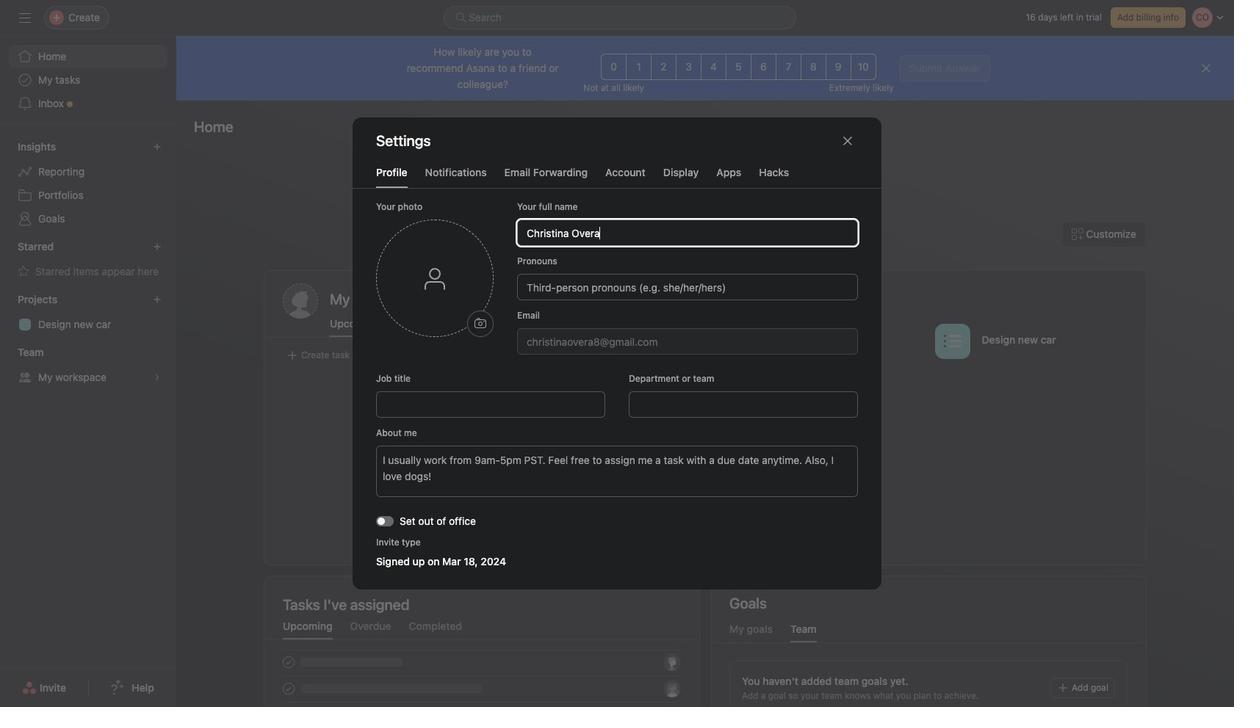 Task type: vqa. For each thing, say whether or not it's contained in the screenshot.
dialog
yes



Task type: describe. For each thing, give the bounding box(es) containing it.
insights element
[[0, 134, 176, 234]]

add profile photo image
[[283, 284, 318, 319]]

dismiss image
[[1200, 62, 1212, 74]]

Third-person pronouns (e.g. she/her/hers) text field
[[517, 274, 858, 300]]

I usually work from 9am-5pm PST. Feel free to assign me a task with a due date anytime. Also, I love dogs! text field
[[376, 446, 858, 497]]

close this dialog image
[[842, 135, 854, 147]]



Task type: locate. For each thing, give the bounding box(es) containing it.
None text field
[[376, 392, 605, 418], [629, 392, 858, 418], [376, 392, 605, 418], [629, 392, 858, 418]]

global element
[[0, 36, 176, 124]]

starred element
[[0, 234, 176, 287]]

None text field
[[517, 220, 858, 246], [517, 328, 858, 355], [517, 220, 858, 246], [517, 328, 858, 355]]

settings tab list
[[353, 165, 882, 189]]

hide sidebar image
[[19, 12, 31, 24]]

dialog
[[353, 118, 882, 590]]

list box
[[444, 6, 796, 29]]

upload new photo image
[[475, 318, 486, 330]]

projects element
[[0, 287, 176, 339]]

None radio
[[626, 54, 652, 80], [651, 54, 677, 80], [701, 54, 727, 80], [726, 54, 752, 80], [626, 54, 652, 80], [651, 54, 677, 80], [701, 54, 727, 80], [726, 54, 752, 80]]

option group
[[601, 54, 876, 80]]

None radio
[[601, 54, 627, 80], [676, 54, 702, 80], [751, 54, 776, 80], [776, 54, 801, 80], [801, 54, 826, 80], [826, 54, 851, 80], [851, 54, 876, 80], [601, 54, 627, 80], [676, 54, 702, 80], [751, 54, 776, 80], [776, 54, 801, 80], [801, 54, 826, 80], [826, 54, 851, 80], [851, 54, 876, 80]]

teams element
[[0, 339, 176, 392]]

switch
[[376, 516, 394, 526]]

list image
[[944, 332, 961, 350]]



